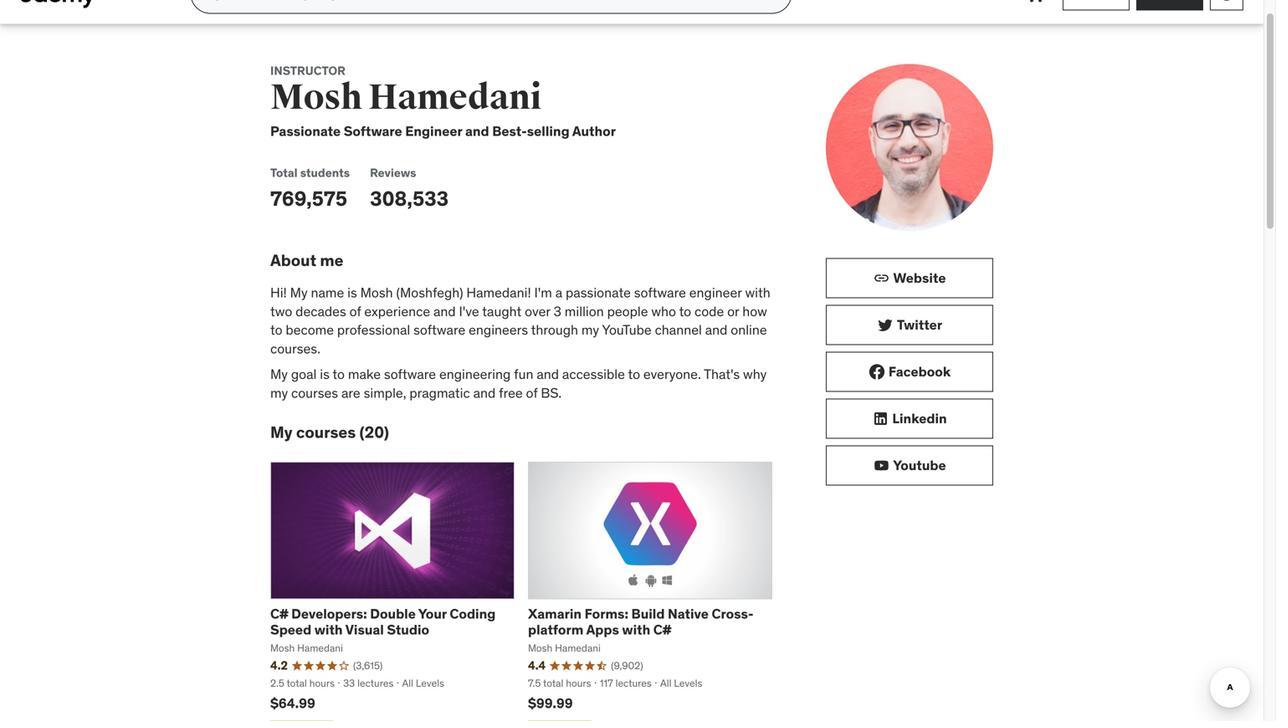 Task type: describe. For each thing, give the bounding box(es) containing it.
all levels for c#
[[660, 677, 703, 690]]

and down engineering
[[473, 385, 496, 402]]

all for c#
[[660, 677, 672, 690]]

i'm
[[534, 284, 552, 301]]

c# developers: double your coding speed with visual studio link
[[270, 605, 496, 639]]

0 vertical spatial software
[[634, 284, 686, 301]]

through
[[531, 322, 578, 339]]

are
[[341, 385, 361, 402]]

channel
[[655, 322, 702, 339]]

117
[[600, 677, 613, 690]]

hamedani inside 'instructor mosh hamedani passionate software engineer and best-selling author'
[[368, 76, 542, 119]]

free
[[499, 385, 523, 402]]

software
[[344, 122, 402, 140]]

that's
[[704, 366, 740, 383]]

author
[[572, 122, 616, 140]]

linkedin link
[[826, 399, 994, 439]]

engineering
[[439, 366, 511, 383]]

hours for $64.99
[[309, 677, 335, 690]]

c# developers: double your coding speed with visual studio mosh hamedani
[[270, 605, 496, 655]]

0 horizontal spatial is
[[320, 366, 330, 383]]

cross-
[[712, 605, 754, 623]]

over
[[525, 303, 551, 320]]

xamarin
[[528, 605, 582, 623]]

7.5
[[528, 677, 541, 690]]

2.5 total hours
[[270, 677, 335, 690]]

studio
[[387, 622, 429, 639]]

all levels for studio
[[402, 677, 444, 690]]

udemy image
[[20, 0, 96, 8]]

c# inside c# developers: double your coding speed with visual studio mosh hamedani
[[270, 605, 288, 623]]

million
[[565, 303, 604, 320]]

1 vertical spatial courses
[[296, 422, 356, 442]]

developers:
[[291, 605, 367, 623]]

native
[[668, 605, 709, 623]]

to up the channel
[[679, 303, 692, 320]]

4.4
[[528, 658, 546, 673]]

total for $99.99
[[543, 677, 564, 690]]

reviews
[[370, 165, 416, 180]]

a
[[556, 284, 563, 301]]

goal
[[291, 366, 317, 383]]

7.5 total hours
[[528, 677, 591, 690]]

2 vertical spatial software
[[384, 366, 436, 383]]

professional
[[337, 322, 410, 339]]

117 lectures
[[600, 677, 652, 690]]

308,533
[[370, 186, 449, 211]]

1 vertical spatial software
[[414, 322, 466, 339]]

mosh inside c# developers: double your coding speed with visual studio mosh hamedani
[[270, 642, 295, 655]]

linkedin
[[893, 410, 947, 427]]

students
[[300, 165, 350, 180]]

total for $64.99
[[287, 677, 307, 690]]

xamarin forms: build native cross- platform apps with c# mosh hamedani
[[528, 605, 754, 655]]

choose a language image
[[1219, 0, 1235, 2]]

(20)
[[359, 422, 389, 442]]

(9,902)
[[611, 660, 643, 673]]

(3,615)
[[353, 660, 383, 673]]

engineers
[[469, 322, 528, 339]]

with inside xamarin forms: build native cross- platform apps with c# mosh hamedani
[[622, 622, 651, 639]]

Search for anything text field
[[231, 0, 771, 8]]

and up "bs." at the left bottom
[[537, 366, 559, 383]]

forms:
[[585, 605, 629, 623]]

(moshfegh) hamedani!
[[396, 284, 531, 301]]

double
[[370, 605, 416, 623]]

facebook link
[[826, 352, 994, 392]]

engineer
[[405, 122, 462, 140]]

shopping cart with 2 items image
[[1026, 0, 1046, 4]]

small image for facebook
[[869, 364, 885, 380]]

small image for website
[[873, 270, 890, 287]]

passionate
[[566, 284, 631, 301]]

mosh hamedani image
[[826, 64, 994, 231]]

experience
[[364, 303, 430, 320]]

lectures for visual
[[357, 677, 394, 690]]

my courses (20)
[[270, 422, 389, 442]]

to down 'two'
[[270, 322, 283, 339]]

fun
[[514, 366, 534, 383]]

2 my from the top
[[270, 422, 293, 442]]

website link
[[826, 258, 994, 298]]

youtube
[[893, 457, 946, 474]]

mosh inside "hi! my name is mosh (moshfegh) hamedani! i'm a passionate software engineer with two decades of experience and i've taught over 3 million people who to code or how to become professional software engineers through my youtube channel and online courses. my goal is to make software engineering fun and accessible to everyone. that's why my courses are simple, pragmatic and free of bs."
[[360, 284, 393, 301]]

about
[[270, 250, 316, 270]]

simple,
[[364, 385, 406, 402]]

selling
[[527, 122, 570, 140]]

with inside "hi! my name is mosh (moshfegh) hamedani! i'm a passionate software engineer with two decades of experience and i've taught over 3 million people who to code or how to become professional software engineers through my youtube channel and online courses. my goal is to make software engineering fun and accessible to everyone. that's why my courses are simple, pragmatic and free of bs."
[[745, 284, 771, 301]]

engineer
[[690, 284, 742, 301]]

c# inside xamarin forms: build native cross- platform apps with c# mosh hamedani
[[654, 622, 672, 639]]

33
[[343, 677, 355, 690]]

taught
[[482, 303, 522, 320]]

make
[[348, 366, 381, 383]]

1 horizontal spatial of
[[526, 385, 538, 402]]



Task type: locate. For each thing, give the bounding box(es) containing it.
1 horizontal spatial lectures
[[616, 677, 652, 690]]

hours for $99.99
[[566, 677, 591, 690]]

twitter
[[897, 316, 943, 333]]

software down i've
[[414, 322, 466, 339]]

0 vertical spatial my
[[582, 322, 599, 339]]

1 hours from the left
[[309, 677, 335, 690]]

mosh up experience
[[360, 284, 393, 301]]

my inside "hi! my name is mosh (moshfegh) hamedani! i'm a passionate software engineer with two decades of experience and i've taught over 3 million people who to code or how to become professional software engineers through my youtube channel and online courses. my goal is to make software engineering fun and accessible to everyone. that's why my courses are simple, pragmatic and free of bs."
[[270, 366, 288, 383]]

1 vertical spatial my
[[270, 385, 288, 402]]

people
[[607, 303, 648, 320]]

small image inside the youtube link
[[873, 457, 890, 474]]

1 vertical spatial is
[[320, 366, 330, 383]]

769,575
[[270, 186, 347, 211]]

xamarin forms: build native cross- platform apps with c# link
[[528, 605, 754, 639]]

facebook
[[889, 363, 951, 380]]

0 horizontal spatial lectures
[[357, 677, 394, 690]]

1 horizontal spatial total
[[543, 677, 564, 690]]

small image inside the linkedin link
[[873, 411, 889, 427]]

small image for linkedin
[[873, 411, 889, 427]]

all for studio
[[402, 677, 414, 690]]

hamedani for c# developers: double your coding speed with visual studio
[[297, 642, 343, 655]]

courses inside "hi! my name is mosh (moshfegh) hamedani! i'm a passionate software engineer with two decades of experience and i've taught over 3 million people who to code or how to become professional software engineers through my youtube channel and online courses. my goal is to make software engineering fun and accessible to everyone. that's why my courses are simple, pragmatic and free of bs."
[[291, 385, 338, 402]]

who
[[652, 303, 676, 320]]

youtube
[[602, 322, 652, 339]]

best-
[[492, 122, 527, 140]]

lectures for with
[[616, 677, 652, 690]]

1 lectures from the left
[[357, 677, 394, 690]]

your
[[418, 605, 447, 623]]

youtube link
[[826, 446, 994, 486]]

total students 769,575
[[270, 165, 350, 211]]

0 horizontal spatial total
[[287, 677, 307, 690]]

software up simple,
[[384, 366, 436, 383]]

0 horizontal spatial my
[[270, 385, 288, 402]]

or
[[727, 303, 739, 320]]

levels down studio
[[416, 677, 444, 690]]

of
[[350, 303, 361, 320], [526, 385, 538, 402]]

1 horizontal spatial my
[[582, 322, 599, 339]]

small image for youtube
[[873, 457, 890, 474]]

me
[[320, 250, 344, 270]]

small image inside twitter link
[[877, 317, 894, 334]]

how
[[743, 303, 767, 320]]

become
[[286, 322, 334, 339]]

2 total from the left
[[543, 677, 564, 690]]

and left best-
[[465, 122, 489, 140]]

$99.99
[[528, 695, 573, 712]]

1 horizontal spatial hamedani
[[368, 76, 542, 119]]

hamedani up engineer
[[368, 76, 542, 119]]

my down courses.
[[270, 385, 288, 402]]

hours left 117
[[566, 677, 591, 690]]

two
[[270, 303, 292, 320]]

1 vertical spatial of
[[526, 385, 538, 402]]

3
[[554, 303, 562, 320]]

0 vertical spatial is
[[347, 284, 357, 301]]

my left goal
[[270, 366, 288, 383]]

with inside c# developers: double your coding speed with visual studio mosh hamedani
[[315, 622, 343, 639]]

and left i've
[[434, 303, 456, 320]]

$64.99
[[270, 695, 315, 712]]

speed
[[270, 622, 312, 639]]

small image left facebook
[[869, 364, 885, 380]]

0 horizontal spatial with
[[315, 622, 343, 639]]

instructor mosh hamedani passionate software engineer and best-selling author
[[270, 63, 616, 140]]

all
[[402, 677, 414, 690], [660, 677, 672, 690]]

2 hours from the left
[[566, 677, 591, 690]]

and inside 'instructor mosh hamedani passionate software engineer and best-selling author'
[[465, 122, 489, 140]]

mosh inside xamarin forms: build native cross- platform apps with c# mosh hamedani
[[528, 642, 553, 655]]

website
[[894, 269, 946, 287]]

twitter link
[[826, 305, 994, 345]]

small image for twitter
[[877, 317, 894, 334]]

mosh up 4.2 at bottom left
[[270, 642, 295, 655]]

1 my from the top
[[270, 366, 288, 383]]

3615 reviews element
[[353, 659, 383, 673]]

lectures
[[357, 677, 394, 690], [616, 677, 652, 690]]

with up how
[[745, 284, 771, 301]]

my down goal
[[270, 422, 293, 442]]

2 horizontal spatial hamedani
[[555, 642, 601, 655]]

2 all from the left
[[660, 677, 672, 690]]

1 horizontal spatial with
[[622, 622, 651, 639]]

hours
[[309, 677, 335, 690], [566, 677, 591, 690]]

hamedani inside xamarin forms: build native cross- platform apps with c# mosh hamedani
[[555, 642, 601, 655]]

1 vertical spatial my
[[270, 422, 293, 442]]

levels right 117 lectures at bottom
[[674, 677, 703, 690]]

i've
[[459, 303, 479, 320]]

to up are in the bottom of the page
[[333, 366, 345, 383]]

0 horizontal spatial all levels
[[402, 677, 444, 690]]

1 total from the left
[[287, 677, 307, 690]]

to left everyone.
[[628, 366, 640, 383]]

hi! my
[[270, 284, 308, 301]]

online
[[731, 322, 767, 339]]

lectures down 3615 reviews element
[[357, 677, 394, 690]]

and
[[465, 122, 489, 140], [434, 303, 456, 320], [705, 322, 728, 339], [537, 366, 559, 383], [473, 385, 496, 402]]

2 horizontal spatial with
[[745, 284, 771, 301]]

submit search image
[[201, 0, 221, 4]]

1 horizontal spatial hours
[[566, 677, 591, 690]]

apps
[[586, 622, 619, 639]]

of left "bs." at the left bottom
[[526, 385, 538, 402]]

0 horizontal spatial c#
[[270, 605, 288, 623]]

1 horizontal spatial all
[[660, 677, 672, 690]]

all levels right 33 lectures
[[402, 677, 444, 690]]

small image left twitter
[[877, 317, 894, 334]]

lectures down 9902 reviews element
[[616, 677, 652, 690]]

0 vertical spatial my
[[270, 366, 288, 383]]

instructor
[[270, 63, 346, 78]]

small image
[[873, 270, 890, 287], [877, 317, 894, 334], [869, 364, 885, 380], [873, 411, 889, 427], [873, 457, 890, 474]]

small image left linkedin
[[873, 411, 889, 427]]

with
[[745, 284, 771, 301], [315, 622, 343, 639], [622, 622, 651, 639]]

visual
[[346, 622, 384, 639]]

with right apps
[[622, 622, 651, 639]]

coding
[[450, 605, 496, 623]]

small image inside website link
[[873, 270, 890, 287]]

2 lectures from the left
[[616, 677, 652, 690]]

pragmatic
[[410, 385, 470, 402]]

courses.
[[270, 340, 321, 357]]

all right 33 lectures
[[402, 677, 414, 690]]

with left visual on the bottom left of the page
[[315, 622, 343, 639]]

33 lectures
[[343, 677, 394, 690]]

0 horizontal spatial hamedani
[[297, 642, 343, 655]]

total right 7.5
[[543, 677, 564, 690]]

my
[[582, 322, 599, 339], [270, 385, 288, 402]]

platform
[[528, 622, 584, 639]]

0 vertical spatial of
[[350, 303, 361, 320]]

courses down are in the bottom of the page
[[296, 422, 356, 442]]

1 all levels from the left
[[402, 677, 444, 690]]

small image inside facebook link
[[869, 364, 885, 380]]

is right name
[[347, 284, 357, 301]]

1 horizontal spatial is
[[347, 284, 357, 301]]

levels for c#
[[674, 677, 703, 690]]

courses
[[291, 385, 338, 402], [296, 422, 356, 442]]

2 levels from the left
[[674, 677, 703, 690]]

9902 reviews element
[[611, 659, 643, 673]]

2 all levels from the left
[[660, 677, 703, 690]]

total right 2.5
[[287, 677, 307, 690]]

1 all from the left
[[402, 677, 414, 690]]

hamedani inside c# developers: double your coding speed with visual studio mosh hamedani
[[297, 642, 343, 655]]

hamedani down platform
[[555, 642, 601, 655]]

my
[[270, 366, 288, 383], [270, 422, 293, 442]]

c#
[[270, 605, 288, 623], [654, 622, 672, 639]]

levels
[[416, 677, 444, 690], [674, 677, 703, 690]]

to
[[679, 303, 692, 320], [270, 322, 283, 339], [333, 366, 345, 383], [628, 366, 640, 383]]

hi! my name is mosh (moshfegh) hamedani! i'm a passionate software engineer with two decades of experience and i've taught over 3 million people who to code or how to become professional software engineers through my youtube channel and online courses. my goal is to make software engineering fun and accessible to everyone. that's why my courses are simple, pragmatic and free of bs.
[[270, 284, 771, 402]]

reviews 308,533
[[370, 165, 449, 211]]

and down the code
[[705, 322, 728, 339]]

of up "professional"
[[350, 303, 361, 320]]

0 horizontal spatial levels
[[416, 677, 444, 690]]

total
[[270, 165, 298, 180]]

why
[[743, 366, 767, 383]]

0 horizontal spatial hours
[[309, 677, 335, 690]]

hamedani for xamarin forms: build native cross- platform apps with c#
[[555, 642, 601, 655]]

hours left 33
[[309, 677, 335, 690]]

small image left website
[[873, 270, 890, 287]]

mosh up 4.4
[[528, 642, 553, 655]]

about me
[[270, 250, 344, 270]]

my down million
[[582, 322, 599, 339]]

mosh inside 'instructor mosh hamedani passionate software engineer and best-selling author'
[[270, 76, 362, 119]]

accessible
[[562, 366, 625, 383]]

bs.
[[541, 385, 562, 402]]

small image left youtube
[[873, 457, 890, 474]]

total
[[287, 677, 307, 690], [543, 677, 564, 690]]

software up who at the right top of page
[[634, 284, 686, 301]]

software
[[634, 284, 686, 301], [414, 322, 466, 339], [384, 366, 436, 383]]

passionate
[[270, 122, 341, 140]]

all right 117 lectures at bottom
[[660, 677, 672, 690]]

1 horizontal spatial all levels
[[660, 677, 703, 690]]

everyone.
[[644, 366, 701, 383]]

1 levels from the left
[[416, 677, 444, 690]]

hamedani down speed
[[297, 642, 343, 655]]

code
[[695, 303, 724, 320]]

0 horizontal spatial of
[[350, 303, 361, 320]]

2.5
[[270, 677, 284, 690]]

courses down goal
[[291, 385, 338, 402]]

4.2
[[270, 658, 288, 673]]

0 horizontal spatial all
[[402, 677, 414, 690]]

mosh up the passionate
[[270, 76, 362, 119]]

name
[[311, 284, 344, 301]]

1 horizontal spatial c#
[[654, 622, 672, 639]]

levels for studio
[[416, 677, 444, 690]]

0 vertical spatial courses
[[291, 385, 338, 402]]

is right goal
[[320, 366, 330, 383]]

decades
[[296, 303, 346, 320]]

1 horizontal spatial levels
[[674, 677, 703, 690]]

all levels right 117 lectures at bottom
[[660, 677, 703, 690]]



Task type: vqa. For each thing, say whether or not it's contained in the screenshot.
1st 'levels'
yes



